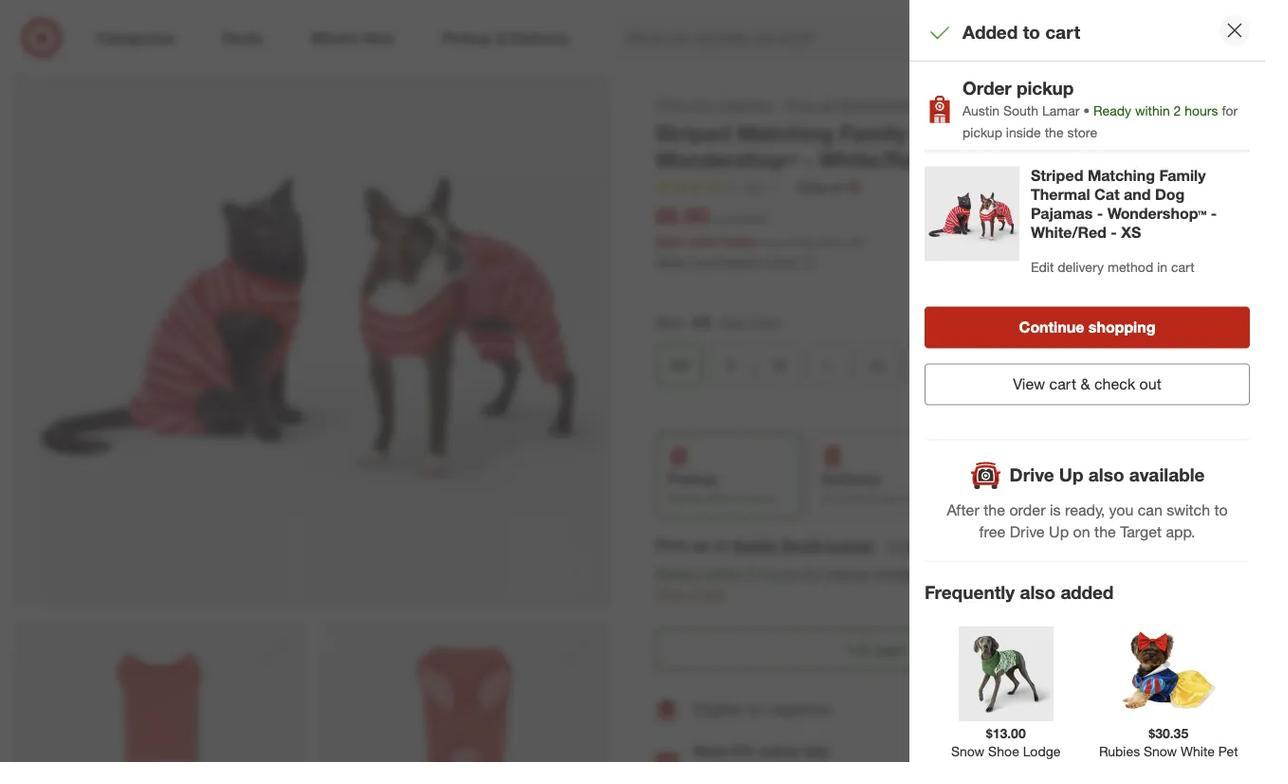 Task type: vqa. For each thing, say whether or not it's contained in the screenshot.
Weekly
no



Task type: locate. For each thing, give the bounding box(es) containing it.
thermal inside striped matching family thermal cat and dog pajamas - wondershop™ - white/red - xs
[[1031, 185, 1091, 204]]

1 vertical spatial wondershop™
[[1108, 204, 1207, 223]]

south down the order pickup
[[1004, 102, 1039, 119]]

1 vertical spatial only
[[656, 587, 687, 606]]

also left the added
[[1020, 582, 1056, 604]]

1 horizontal spatial thermal
[[1031, 185, 1091, 204]]

eligible
[[694, 700, 742, 719]]

only left left at the bottom
[[656, 587, 687, 606]]

1 horizontal spatial dog
[[1092, 120, 1135, 146]]

search button
[[1012, 17, 1058, 63]]

to
[[1023, 21, 1041, 43], [1215, 501, 1228, 519]]

1 horizontal spatial shop
[[786, 97, 818, 113]]

drive down order
[[1010, 523, 1045, 541]]

ready down pickup on the bottom of page
[[668, 492, 700, 506]]

xs left size chart button
[[692, 313, 712, 331]]

striped
[[656, 120, 731, 146], [1031, 166, 1084, 185]]

0 horizontal spatial only
[[656, 587, 687, 606]]

2 shop from the left
[[786, 97, 818, 113]]

this
[[692, 97, 713, 113]]

matching
[[737, 120, 834, 146], [1088, 166, 1156, 185]]

in
[[1158, 259, 1168, 275]]

today
[[721, 233, 756, 249], [908, 492, 936, 506]]

also up you
[[1089, 465, 1125, 486]]

0 horizontal spatial also
[[1020, 582, 1056, 604]]

1 horizontal spatial striped
[[1031, 166, 1084, 185]]

0 vertical spatial for
[[1223, 102, 1238, 119]]

1 horizontal spatial inside
[[1007, 124, 1042, 141]]

within right •
[[1136, 102, 1171, 119]]

lamar left •
[[1043, 102, 1080, 119]]

size xs size chart
[[656, 313, 780, 331]]

collection
[[717, 97, 774, 113]]

1 horizontal spatial and
[[1124, 185, 1151, 204]]

delivery
[[1058, 259, 1105, 275]]

cat inside striped matching family thermal cat and dog pajamas - wondershop™ - white/red - xs
[[1095, 185, 1120, 204]]

2 vertical spatial pickup
[[825, 565, 870, 584]]

lamar inside dialog
[[1043, 102, 1080, 119]]

after
[[947, 501, 980, 519]]

l
[[825, 356, 834, 374]]

pajamas inside striped matching family thermal cat and dog pajamas - wondershop™ - white/red - xs
[[1031, 204, 1093, 223]]

striped inside striped matching family thermal cat and dog pajamas - wondershop™ - white/red
[[656, 120, 731, 146]]

at
[[831, 179, 843, 195], [714, 536, 728, 554]]

2 vertical spatial ready
[[656, 565, 699, 584]]

inside inside for pickup inside the store
[[1007, 124, 1042, 141]]

dog inside striped matching family thermal cat and dog pajamas - wondershop™ - white/red
[[1092, 120, 1135, 146]]

you
[[1110, 501, 1134, 519]]

continue shopping
[[1020, 318, 1156, 337]]

0 vertical spatial and
[[1047, 120, 1086, 146]]

inside down the order pickup
[[1007, 124, 1042, 141]]

snow up fairisle
[[952, 743, 985, 760]]

0 horizontal spatial pajamas
[[1031, 204, 1093, 223]]

1 vertical spatial striped
[[1031, 166, 1084, 185]]

1 vertical spatial hours
[[746, 492, 775, 506]]

view cart & check out link
[[925, 364, 1251, 406]]

1 vertical spatial matching
[[1088, 166, 1156, 185]]

1 vertical spatial and
[[1124, 185, 1151, 204]]

today for $6.00
[[721, 233, 756, 249]]

1 vertical spatial store
[[945, 565, 979, 584]]

matching down for pickup inside the store on the top right of the page
[[1088, 166, 1156, 185]]

pet
[[1219, 743, 1239, 760]]

1 drive from the top
[[1010, 465, 1055, 486]]

hours down pick up at austin south lamar
[[760, 565, 798, 584]]

for down 1 link
[[1223, 102, 1238, 119]]

1 horizontal spatial pajamas
[[1141, 120, 1230, 146]]

dog for striped matching family thermal cat and dog pajamas - wondershop™ - white/red
[[1092, 120, 1135, 146]]

ready
[[1094, 102, 1132, 119], [668, 492, 700, 506], [656, 565, 699, 584]]

to right switch
[[1215, 501, 1228, 519]]

white/red up delivery
[[1031, 223, 1107, 242]]

and up method
[[1124, 185, 1151, 204]]

5%
[[733, 743, 756, 761]]

0 vertical spatial inside
[[1007, 124, 1042, 141]]

2 horizontal spatial pickup
[[1017, 77, 1074, 99]]

0 horizontal spatial white/red
[[819, 147, 928, 173]]

ready inside ready within 2 hours for pickup inside the store only 2 left
[[656, 565, 699, 584]]

south
[[1004, 102, 1039, 119], [782, 536, 824, 554]]

thermal inside striped matching family thermal cat and dog pajamas - wondershop™ - white/red
[[913, 120, 999, 146]]

1 vertical spatial today
[[908, 492, 936, 506]]

pajamas up delivery
[[1031, 204, 1093, 223]]

and inside striped matching family thermal cat and dog pajamas - wondershop™ - white/red
[[1047, 120, 1086, 146]]

item
[[1220, 703, 1242, 717]]

0 vertical spatial at
[[831, 179, 843, 195]]

0 vertical spatial ready
[[1094, 102, 1132, 119]]

costume
[[1116, 762, 1170, 763]]

0 horizontal spatial striped
[[656, 120, 731, 146]]

every
[[760, 743, 799, 761]]

dog
[[1092, 120, 1135, 146], [1156, 185, 1185, 204], [986, 762, 1011, 763]]

0 horizontal spatial south
[[782, 536, 824, 554]]

image gallery element
[[15, 13, 610, 763]]

the up free
[[984, 501, 1006, 519]]

ready right •
[[1094, 102, 1132, 119]]

1 vertical spatial up
[[1050, 523, 1069, 541]]

family down 'wondershop'
[[840, 120, 907, 146]]

2 vertical spatial dog
[[986, 762, 1011, 763]]

pickup
[[1017, 77, 1074, 99], [963, 124, 1003, 141], [825, 565, 870, 584]]

1 vertical spatial cart
[[1172, 259, 1195, 275]]

0 vertical spatial store
[[1068, 124, 1098, 141]]

only at
[[799, 179, 843, 195]]

thermal down the order at the right top of the page
[[913, 120, 999, 146]]

the down the austin south lamar • ready within 2 hours
[[1045, 124, 1064, 141]]

today inside the 'delivery as soon as 5pm today'
[[908, 492, 936, 506]]

group
[[654, 311, 1251, 394]]

thermal up edit
[[1031, 185, 1091, 204]]

ready down pick at the bottom of the page
[[656, 565, 699, 584]]

the down the check other stores button
[[919, 565, 940, 584]]

0 horizontal spatial inside
[[874, 565, 915, 584]]

drive up thu,
[[1010, 465, 1055, 486]]

1 vertical spatial pajamas
[[1031, 204, 1093, 223]]

south up ready within 2 hours for pickup inside the store only 2 left
[[782, 536, 824, 554]]

snow down $30.35
[[1144, 743, 1178, 760]]

0 vertical spatial white/red
[[819, 147, 928, 173]]

0 vertical spatial to
[[1023, 21, 1041, 43]]

lodge
[[1024, 743, 1061, 760]]

0 horizontal spatial snow
[[952, 743, 985, 760]]

1 horizontal spatial today
[[908, 492, 936, 506]]

0 horizontal spatial size
[[656, 313, 684, 331]]

dog for striped matching family thermal cat and dog pajamas - wondershop™ - white/red - xs
[[1156, 185, 1185, 204]]

all
[[821, 97, 834, 113]]

matching inside striped matching family thermal cat and dog pajamas - wondershop™ - white/red - xs
[[1088, 166, 1156, 185]]

dog down the austin south lamar • ready within 2 hours
[[1092, 120, 1135, 146]]

within up left at the bottom
[[703, 565, 743, 584]]

0 vertical spatial within
[[1136, 102, 1171, 119]]

added
[[963, 21, 1018, 43]]

add item
[[1196, 703, 1242, 717]]

2 horizontal spatial for
[[1223, 102, 1238, 119]]

rubies
[[1100, 743, 1141, 760]]

order
[[1010, 501, 1046, 519]]

0 horizontal spatial store
[[945, 565, 979, 584]]

1 horizontal spatial also
[[1089, 465, 1125, 486]]

dog up the in
[[1156, 185, 1185, 204]]

white/red down 'wondershop'
[[819, 147, 928, 173]]

white/red inside striped matching family thermal cat and dog pajamas - wondershop™ - white/red
[[819, 147, 928, 173]]

1 vertical spatial drive
[[1010, 523, 1045, 541]]

1 vertical spatial for
[[802, 565, 820, 584]]

today down $10.00
[[721, 233, 756, 249]]

cart left &
[[1050, 375, 1077, 394]]

pajamas inside striped matching family thermal cat and dog pajamas - wondershop™ - white/red
[[1141, 120, 1230, 146]]

striped inside striped matching family thermal cat and dog pajamas - wondershop™ - white/red - xs
[[1031, 166, 1084, 185]]

striped down 'this'
[[656, 120, 731, 146]]

pickup inside for pickup inside the store
[[963, 124, 1003, 141]]

within down pickup on the bottom of page
[[704, 492, 734, 506]]

$13.00
[[987, 726, 1026, 742]]

pickup down search button
[[1017, 77, 1074, 99]]

only
[[799, 179, 827, 195], [656, 587, 687, 606]]

snow shoe lodge fairisle dog sweater - green/cream - l - wondershop™ image
[[959, 627, 1054, 722]]

up down is at the bottom of the page
[[1050, 523, 1069, 541]]

0 vertical spatial matching
[[737, 120, 834, 146]]

xs left the s
[[670, 356, 690, 374]]

to right the added
[[1023, 21, 1041, 43]]

wondershop™ inside striped matching family thermal cat and dog pajamas - wondershop™ - white/red
[[656, 147, 798, 173]]

austin down the order at the right top of the page
[[963, 102, 1000, 119]]

0 horizontal spatial today
[[721, 233, 756, 249]]

austin right up
[[732, 536, 778, 554]]

and down •
[[1047, 120, 1086, 146]]

view
[[1014, 375, 1046, 394]]

0 vertical spatial wondershop™
[[656, 147, 798, 173]]

store down other
[[945, 565, 979, 584]]

)
[[861, 235, 864, 249]]

1 vertical spatial also
[[1020, 582, 1056, 604]]

1 horizontal spatial for
[[802, 565, 820, 584]]

app.
[[1167, 523, 1196, 541]]

white/red inside striped matching family thermal cat and dog pajamas - wondershop™ - white/red - xs
[[1031, 223, 1107, 242]]

1 vertical spatial within
[[704, 492, 734, 506]]

0 horizontal spatial lamar
[[828, 536, 875, 554]]

2 horizontal spatial xs
[[1122, 223, 1142, 242]]

for down austin south lamar button
[[802, 565, 820, 584]]

striped for striped matching family thermal cat and dog pajamas - wondershop™ - white/red - xs
[[1031, 166, 1084, 185]]

0 horizontal spatial dog
[[986, 762, 1011, 763]]

shop all wondershop
[[786, 97, 914, 113]]

save 5% every day
[[694, 743, 829, 761]]

1 vertical spatial south
[[782, 536, 824, 554]]

thermal for striped matching family thermal cat and dog pajamas - wondershop™ - white/red
[[913, 120, 999, 146]]

0 vertical spatial cat
[[1005, 120, 1041, 146]]

wondershop™
[[656, 147, 798, 173], [1108, 204, 1207, 223]]

today for delivery
[[908, 492, 936, 506]]

continue
[[1020, 318, 1085, 337]]

pickup
[[668, 470, 717, 488]]

wondershop™ up 19 link
[[656, 147, 798, 173]]

lamar
[[1043, 102, 1080, 119], [828, 536, 875, 554]]

size up xs link in the right of the page
[[656, 313, 684, 331]]

1 vertical spatial inside
[[874, 565, 915, 584]]

0 horizontal spatial thermal
[[913, 120, 999, 146]]

1 vertical spatial dog
[[1156, 185, 1185, 204]]

0 horizontal spatial to
[[1023, 21, 1041, 43]]

family up the in
[[1160, 166, 1206, 185]]

check other stores
[[887, 537, 1000, 554]]

1 vertical spatial austin
[[732, 536, 778, 554]]

can
[[1138, 501, 1163, 519]]

0 vertical spatial family
[[840, 120, 907, 146]]

l link
[[808, 345, 850, 386]]

when
[[656, 254, 690, 270]]

0 vertical spatial pajamas
[[1141, 120, 1230, 146]]

cat up edit delivery method in cart
[[1095, 185, 1120, 204]]

0 vertical spatial lamar
[[1043, 102, 1080, 119]]

cart
[[1046, 21, 1081, 43], [1172, 259, 1195, 275], [1050, 375, 1077, 394]]

1 horizontal spatial cat
[[1095, 185, 1120, 204]]

cat inside striped matching family thermal cat and dog pajamas - wondershop™ - white/red
[[1005, 120, 1041, 146]]

white/red for striped matching family thermal cat and dog pajamas - wondershop™ - white/red - xs
[[1031, 223, 1107, 242]]

1 vertical spatial family
[[1160, 166, 1206, 185]]

and inside striped matching family thermal cat and dog pajamas - wondershop™ - white/red - xs
[[1124, 185, 1151, 204]]

0 vertical spatial only
[[799, 179, 827, 195]]

0 vertical spatial austin
[[963, 102, 1000, 119]]

drive
[[1010, 465, 1055, 486], [1010, 523, 1045, 541]]

0 vertical spatial today
[[721, 233, 756, 249]]

0 vertical spatial striped
[[656, 120, 731, 146]]

1 horizontal spatial xs
[[692, 313, 712, 331]]

0 horizontal spatial and
[[1047, 120, 1086, 146]]

cat down the order pickup
[[1005, 120, 1041, 146]]

store
[[1068, 124, 1098, 141], [945, 565, 979, 584]]

0 horizontal spatial family
[[840, 120, 907, 146]]

as
[[822, 492, 835, 506]]

shop left 'this'
[[657, 97, 688, 113]]

cart up the order pickup
[[1046, 21, 1081, 43]]

1 vertical spatial white/red
[[1031, 223, 1107, 242]]

size left 'chart'
[[720, 314, 745, 331]]

at right up
[[714, 536, 728, 554]]

store down •
[[1068, 124, 1098, 141]]

2 vertical spatial within
[[703, 565, 743, 584]]

inside inside ready within 2 hours for pickup inside the store only 2 left
[[874, 565, 915, 584]]

0 horizontal spatial for
[[747, 700, 765, 719]]

shop inside shop this collection 'link'
[[657, 97, 688, 113]]

1 horizontal spatial white/red
[[1031, 223, 1107, 242]]

5pm
[[882, 492, 905, 506]]

striped matching family thermal cat and dog pajamas - wondershop™ - white/red, 3 of 9 image
[[320, 623, 610, 763]]

1 snow from the left
[[952, 743, 985, 760]]

0 horizontal spatial matching
[[737, 120, 834, 146]]

1 vertical spatial pickup
[[963, 124, 1003, 141]]

hours up pick up at austin south lamar
[[746, 492, 775, 506]]

check
[[1095, 375, 1136, 394]]

and for striped matching family thermal cat and dog pajamas - wondershop™ - white/red - xs
[[1124, 185, 1151, 204]]

striped for striped matching family thermal cat and dog pajamas - wondershop™ - white/red
[[656, 120, 731, 146]]

only up (
[[799, 179, 827, 195]]

available
[[1130, 465, 1205, 486]]

dialog
[[910, 0, 1266, 763]]

lamar down "soon"
[[828, 536, 875, 554]]

1 vertical spatial cat
[[1095, 185, 1120, 204]]

up up 30
[[1060, 465, 1084, 486]]

matching inside striped matching family thermal cat and dog pajamas - wondershop™ - white/red
[[737, 120, 834, 146]]

ready inside pickup ready within 2 hours
[[668, 492, 700, 506]]

xs up method
[[1122, 223, 1142, 242]]

family inside striped matching family thermal cat and dog pajamas - wondershop™ - white/red - xs
[[1160, 166, 1206, 185]]

inside
[[1007, 124, 1042, 141], [874, 565, 915, 584]]

for right eligible
[[747, 700, 765, 719]]

s link
[[710, 345, 752, 386]]

dog inside "$13.00 snow shoe lodge fairisle dog sweater"
[[986, 762, 1011, 763]]

2 snow from the left
[[1144, 743, 1178, 760]]

within
[[1136, 102, 1171, 119], [704, 492, 734, 506], [703, 565, 743, 584]]

snow
[[952, 743, 985, 760], [1144, 743, 1178, 760]]

hours down 1 link
[[1185, 102, 1219, 119]]

matching down collection
[[737, 120, 834, 146]]

shop this collection
[[657, 97, 774, 113]]

1 horizontal spatial matching
[[1088, 166, 1156, 185]]

size chart button
[[719, 312, 781, 333]]

family inside striped matching family thermal cat and dog pajamas - wondershop™ - white/red
[[840, 120, 907, 146]]

the
[[1045, 124, 1064, 141], [984, 501, 1006, 519], [1095, 523, 1117, 541], [919, 565, 940, 584]]

pajamas for striped matching family thermal cat and dog pajamas - wondershop™ - white/red
[[1141, 120, 1230, 146]]

wondershop™ inside striped matching family thermal cat and dog pajamas - wondershop™ - white/red - xs
[[1108, 204, 1207, 223]]

shop left all
[[786, 97, 818, 113]]

0 vertical spatial dog
[[1092, 120, 1135, 146]]

0 vertical spatial cart
[[1046, 21, 1081, 43]]

striped down for pickup inside the store on the top right of the page
[[1031, 166, 1084, 185]]

xl
[[870, 356, 888, 374]]

thermal
[[913, 120, 999, 146], [1031, 185, 1091, 204]]

edit delivery method in cart
[[1031, 259, 1195, 275]]

•
[[1084, 102, 1090, 119]]

1 shop from the left
[[657, 97, 688, 113]]

0 horizontal spatial at
[[714, 536, 728, 554]]

dog down shoe
[[986, 762, 1011, 763]]

snow inside $30.35 rubies snow white pet costume medium
[[1144, 743, 1178, 760]]

continue shopping button
[[925, 307, 1251, 349]]

0 horizontal spatial xs
[[670, 356, 690, 374]]

1 horizontal spatial to
[[1215, 501, 1228, 519]]

ends
[[687, 233, 717, 249]]

cart right the in
[[1172, 259, 1195, 275]]

today inside $6.00 reg $10.00 sale ends today save $ 4.00 ( 40 % off )
[[721, 233, 756, 249]]

2 drive from the top
[[1010, 523, 1045, 541]]

2 up pick up at austin south lamar
[[737, 492, 743, 506]]

inside down check
[[874, 565, 915, 584]]

within inside ready within 2 hours for pickup inside the store only 2 left
[[703, 565, 743, 584]]

at up '%' at right top
[[831, 179, 843, 195]]

method
[[1108, 259, 1154, 275]]

today right the 5pm
[[908, 492, 936, 506]]

1 vertical spatial at
[[714, 536, 728, 554]]

2 vertical spatial xs
[[670, 356, 690, 374]]

dog inside striped matching family thermal cat and dog pajamas - wondershop™ - white/red - xs
[[1156, 185, 1185, 204]]

white/red
[[819, 147, 928, 173], [1031, 223, 1107, 242]]

0 horizontal spatial pickup
[[825, 565, 870, 584]]

shop for shop this collection
[[657, 97, 688, 113]]

to inside after the order is ready, you can switch to free drive up on the target app.
[[1215, 501, 1228, 519]]

for pickup inside the store
[[963, 102, 1238, 141]]

0 horizontal spatial shop
[[657, 97, 688, 113]]

1 horizontal spatial family
[[1160, 166, 1206, 185]]

wondershop™ up the in
[[1108, 204, 1207, 223]]

on
[[1074, 523, 1091, 541]]

30
[[1071, 492, 1084, 506]]

pickup down austin south lamar button
[[825, 565, 870, 584]]

for inside for pickup inside the store
[[1223, 102, 1238, 119]]

pajamas up striped matching family thermal cat and dog pajamas - wondershop™ - white/red - xs
[[1141, 120, 1230, 146]]

1 horizontal spatial wondershop™
[[1108, 204, 1207, 223]]

cat for striped matching family thermal cat and dog pajamas - wondershop™ - white/red
[[1005, 120, 1041, 146]]

pickup down the order at the right top of the page
[[963, 124, 1003, 141]]

1 horizontal spatial lamar
[[1043, 102, 1080, 119]]

save
[[694, 743, 728, 761]]

matching for striped matching family thermal cat and dog pajamas - wondershop™ - white/red - xs
[[1088, 166, 1156, 185]]



Task type: describe. For each thing, give the bounding box(es) containing it.
soon
[[839, 492, 864, 506]]

striped matching family thermal cat and dog pajamas - wondershop™ - white/red, 2 of 9 image
[[15, 623, 305, 763]]

purchased
[[694, 254, 757, 270]]

xs inside striped matching family thermal cat and dog pajamas - wondershop™ - white/red - xs
[[1122, 223, 1142, 242]]

white/red for striped matching family thermal cat and dog pajamas - wondershop™ - white/red
[[819, 147, 928, 173]]

2 vertical spatial for
[[747, 700, 765, 719]]

1 horizontal spatial at
[[831, 179, 843, 195]]

within inside dialog
[[1136, 102, 1171, 119]]

0 vertical spatial also
[[1089, 465, 1125, 486]]

size inside the size xs size chart
[[720, 314, 745, 331]]

get
[[977, 492, 995, 506]]

2 down pick up at austin south lamar
[[747, 565, 756, 584]]

1 link
[[1205, 17, 1247, 59]]

ready,
[[1066, 501, 1106, 519]]

save
[[760, 235, 783, 249]]

$13.00 snow shoe lodge fairisle dog sweater 
[[941, 726, 1072, 763]]

added
[[1061, 582, 1114, 604]]

striped matching family thermal cat and dog pajamas - wondershop™ - white/red - xs
[[1031, 166, 1218, 242]]

s
[[726, 356, 736, 374]]

2 right •
[[1174, 102, 1182, 119]]

delivery
[[822, 470, 881, 488]]

pickup inside ready within 2 hours for pickup inside the store only 2 left
[[825, 565, 870, 584]]

sale
[[656, 233, 683, 249]]

wondershop
[[838, 97, 914, 113]]

south inside dialog
[[1004, 102, 1039, 119]]

out
[[1140, 375, 1162, 394]]

striped matching family thermal cat and dog pajamas - wondershop™ - white/red - xs image
[[925, 166, 1020, 261]]

is
[[1050, 501, 1061, 519]]

and for striped matching family thermal cat and dog pajamas - wondershop™ - white/red
[[1047, 120, 1086, 146]]

as
[[867, 492, 879, 506]]

wondershop™ for striped matching family thermal cat and dog pajamas - wondershop™ - white/red - xs
[[1108, 204, 1207, 223]]

0 horizontal spatial austin
[[732, 536, 778, 554]]

switch
[[1167, 501, 1211, 519]]

pickup for for pickup inside the store
[[963, 124, 1003, 141]]

1 horizontal spatial only
[[799, 179, 827, 195]]

reg
[[712, 213, 729, 227]]

ready inside dialog
[[1094, 102, 1132, 119]]

4.00
[[792, 235, 814, 249]]

search
[[1012, 30, 1058, 49]]

order pickup
[[963, 77, 1074, 99]]

frequently
[[925, 582, 1015, 604]]

0 vertical spatial up
[[1060, 465, 1084, 486]]

2 inside pickup ready within 2 hours
[[737, 492, 743, 506]]

it
[[998, 492, 1004, 506]]

up inside after the order is ready, you can switch to free drive up on the target app.
[[1050, 523, 1069, 541]]

$6.00 reg $10.00 sale ends today save $ 4.00 ( 40 % off )
[[656, 203, 864, 249]]

family for striped matching family thermal cat and dog pajamas - wondershop™ - white/red - xs
[[1160, 166, 1206, 185]]

2 vertical spatial cart
[[1050, 375, 1077, 394]]

eligible for registries
[[694, 700, 831, 719]]

white
[[1181, 743, 1215, 760]]

hours inside pickup ready within 2 hours
[[746, 492, 775, 506]]

rubies snow white pet costume medium image
[[1122, 627, 1217, 722]]

pickup ready within 2 hours
[[668, 470, 775, 506]]

austin inside dialog
[[963, 102, 1000, 119]]

store inside for pickup inside the store
[[1068, 124, 1098, 141]]

edit
[[1031, 259, 1055, 275]]

day
[[803, 743, 829, 761]]

$10.00
[[732, 213, 766, 227]]

austin south lamar button
[[732, 535, 875, 556]]

the inside ready within 2 hours for pickup inside the store only 2 left
[[919, 565, 940, 584]]

nov
[[1048, 492, 1068, 506]]

the inside for pickup inside the store
[[1045, 124, 1064, 141]]

left
[[703, 587, 725, 606]]

free
[[980, 523, 1006, 541]]

shop for shop all wondershop
[[786, 97, 818, 113]]

1 vertical spatial lamar
[[828, 536, 875, 554]]

dialog containing added to cart
[[910, 0, 1266, 763]]

What can we help you find? suggestions appear below search field
[[616, 17, 1026, 59]]

by
[[1008, 492, 1020, 506]]

order
[[963, 77, 1012, 99]]

xs link
[[658, 345, 702, 386]]

0 vertical spatial hours
[[1185, 102, 1219, 119]]

pick up at austin south lamar
[[656, 536, 875, 554]]

family for striped matching family thermal cat and dog pajamas - wondershop™ - white/red
[[840, 120, 907, 146]]

the right 'on'
[[1095, 523, 1117, 541]]

view cart & check out
[[1014, 375, 1162, 394]]

shipping
[[977, 470, 1040, 488]]

cat for striped matching family thermal cat and dog pajamas - wondershop™ - white/red - xs
[[1095, 185, 1120, 204]]

wondershop™ for striped matching family thermal cat and dog pajamas - wondershop™ - white/red
[[656, 147, 798, 173]]

$30.35 rubies snow white pet costume medium
[[1100, 726, 1239, 763]]

ready within 2 hours for pickup inside the store only 2 left
[[656, 565, 979, 606]]

shop this collection link
[[656, 95, 775, 116]]

only inside ready within 2 hours for pickup inside the store only 2 left
[[656, 587, 687, 606]]

sweater
[[1014, 762, 1063, 763]]

shopping
[[1089, 318, 1156, 337]]

thermal for striped matching family thermal cat and dog pajamas - wondershop™ - white/red - xs
[[1031, 185, 1091, 204]]

matching for striped matching family thermal cat and dog pajamas - wondershop™ - white/red
[[737, 120, 834, 146]]

add item button
[[1170, 695, 1251, 725]]

store inside ready within 2 hours for pickup inside the store only 2 left
[[945, 565, 979, 584]]

m link
[[759, 345, 801, 386]]

fairisle
[[941, 762, 982, 763]]

pickup for order pickup
[[1017, 77, 1074, 99]]

shoe
[[989, 743, 1020, 760]]

1
[[1234, 19, 1239, 31]]

check other stores button
[[886, 535, 1001, 556]]

drive up also available
[[1010, 465, 1205, 486]]

group containing size
[[654, 311, 1251, 394]]

pajamas for striped matching family thermal cat and dog pajamas - wondershop™ - white/red - xs
[[1031, 204, 1093, 223]]

(
[[817, 235, 821, 249]]

stores
[[964, 537, 1000, 554]]

check
[[887, 537, 925, 554]]

up
[[691, 536, 709, 554]]

striped matching family thermal cat and dog pajamas - wondershop™ - white/red, 1 of 9 image
[[15, 13, 610, 608]]

40
[[821, 235, 833, 249]]

19
[[745, 179, 760, 195]]

&
[[1081, 375, 1091, 394]]

snow inside "$13.00 snow shoe lodge fairisle dog sweater"
[[952, 743, 985, 760]]

other
[[929, 537, 960, 554]]

2 left left at the bottom
[[691, 587, 699, 606]]

m
[[773, 356, 787, 374]]

add
[[1196, 703, 1217, 717]]

when purchased online
[[656, 254, 796, 270]]

hours inside ready within 2 hours for pickup inside the store only 2 left
[[760, 565, 798, 584]]

xxl link
[[908, 345, 959, 386]]

%
[[833, 235, 844, 249]]

registries
[[769, 700, 831, 719]]

for inside ready within 2 hours for pickup inside the store only 2 left
[[802, 565, 820, 584]]

$6.00
[[656, 203, 709, 229]]

within inside pickup ready within 2 hours
[[704, 492, 734, 506]]

thu,
[[1023, 492, 1045, 506]]

$
[[787, 235, 792, 249]]

drive inside after the order is ready, you can switch to free drive up on the target app.
[[1010, 523, 1045, 541]]



